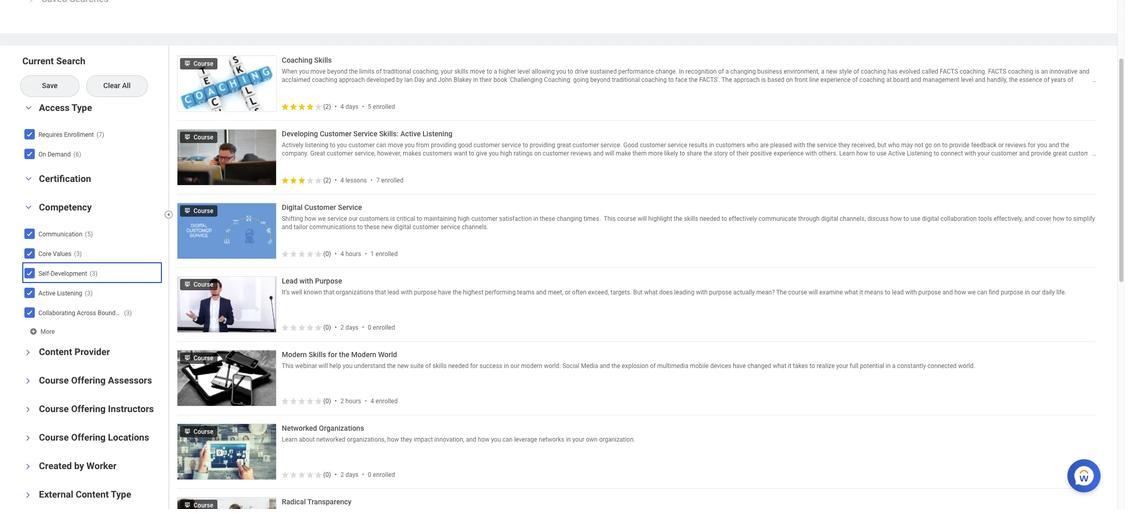 Task type: describe. For each thing, give the bounding box(es) containing it.
2 horizontal spatial approach
[[867, 85, 893, 92]]

1 world. from the left
[[544, 363, 561, 371]]

course offering assessors
[[39, 375, 152, 386]]

the inside shifting how we service our customers is critical to maintaining high customer satisfaction in these changing times.  this course will highlight the skills needed to effectively communicate through digital channels, discuss how to use digital collaboration tools effectively, and cover how to simplify and tailor communications to these new digital customer service channels.
[[674, 216, 683, 223]]

in up feedback,
[[474, 77, 478, 84]]

recognition
[[686, 68, 717, 76]]

2 horizontal spatial can
[[978, 290, 988, 297]]

2 vertical spatial course
[[789, 290, 808, 297]]

0 vertical spatial is
[[1036, 68, 1040, 76]]

course offering locations button
[[39, 432, 149, 443]]

1 vertical spatial provide
[[1032, 150, 1052, 158]]

with right leading
[[697, 290, 708, 297]]

of right suite
[[426, 363, 431, 371]]

coaching up thinking.
[[642, 77, 667, 84]]

potential
[[861, 363, 885, 371]]

with left others.
[[806, 150, 818, 158]]

0 horizontal spatial experience
[[309, 85, 339, 92]]

to right means
[[886, 290, 891, 297]]

will left examine
[[809, 290, 819, 297]]

locations
[[108, 432, 149, 443]]

1 vertical spatial service.
[[282, 159, 303, 166]]

to down the received,
[[870, 150, 876, 158]]

to left higher on the top
[[487, 68, 493, 76]]

1 horizontal spatial traditional
[[612, 77, 640, 84]]

a up book at the top left of the page
[[494, 68, 498, 76]]

of left "at"
[[853, 77, 859, 84]]

hours for service
[[346, 251, 361, 258]]

'challenging
[[509, 77, 543, 84]]

1 horizontal spatial active
[[401, 130, 421, 138]]

check small image for collaborating across boundaries
[[23, 307, 36, 319]]

4 for developing
[[341, 177, 344, 184]]

2 days for networked organizations
[[341, 472, 359, 479]]

new inside when you move beyond the limits of traditional coaching, your skills move to a higher level allowing you to drive sustained performance change. in recognition of a changing business environment, a new style of coaching has evolved called facts coaching. facts coaching is an innovative and acclaimed coaching approach developed by ian day and john blakey in their book 'challenging coaching: going beyond traditional coaching to face the facts'. the approach is based on front line experience of coaching at board and management level and handily, the essence of years of coaching experience has been distilled into five cornerstones: feedback, accountability, courageous goals, tension and system thinking. this coaching skills course explores the individual concepts of the facts approach in more detail.
[[827, 68, 838, 76]]

life.
[[1057, 290, 1067, 297]]

chevron down image for competency
[[22, 204, 35, 211]]

your left own
[[573, 437, 585, 444]]

1 vertical spatial level
[[962, 77, 974, 84]]

competency group
[[21, 201, 164, 338]]

created by worker
[[39, 461, 117, 472]]

check small image for core values
[[23, 248, 36, 260]]

course element for networked organizations
[[178, 423, 194, 437]]

listening inside competency tree
[[57, 290, 82, 297]]

(3) for collaborating across boundaries
[[124, 310, 132, 317]]

five
[[402, 85, 412, 92]]

4 hours
[[341, 251, 361, 258]]

current
[[22, 55, 54, 66]]

0 vertical spatial traditional
[[384, 68, 411, 76]]

service up "likely"
[[668, 142, 688, 149]]

drive
[[575, 68, 589, 76]]

1 vertical spatial has
[[341, 85, 351, 92]]

needed inside shifting how we service our customers is critical to maintaining high customer satisfaction in these changing times.  this course will highlight the skills needed to effectively communicate through digital channels, discuss how to use digital collaboration tools effectively, and cover how to simplify and tailor communications to these new digital customer service channels.
[[700, 216, 721, 223]]

service up others.
[[818, 142, 837, 149]]

1 horizontal spatial have
[[733, 363, 747, 371]]

use inside actively listening to you customer can move you from providing good customer service to providing great customer service. good customer service results in customers who are pleased with the service they received, but who may not go on to provide feedback or reviews for you and the company. great customer service, however, makes customers want to give you high ratings on customer reviews and will make them more likely to share the story of their positive experience with others. learn how to use active listening to connect with your customer and provide great customer service.
[[877, 150, 887, 158]]

all
[[122, 81, 131, 90]]

tailor
[[294, 224, 308, 231]]

enrolled for developing customer service skills: active listening
[[382, 177, 404, 184]]

1 horizontal spatial reviews
[[1006, 142, 1027, 149]]

(5)
[[85, 231, 93, 238]]

but
[[634, 290, 643, 297]]

course for developing customer service skills: active listening image on the top left of page
[[194, 134, 214, 141]]

at
[[887, 77, 892, 84]]

service up ratings
[[502, 142, 522, 149]]

of right concepts
[[829, 85, 835, 92]]

to right takes
[[810, 363, 816, 371]]

competency
[[39, 202, 92, 213]]

chevron down image for external content type
[[24, 490, 32, 502]]

0 horizontal spatial content
[[39, 347, 72, 358]]

how inside actively listening to you customer can move you from providing good customer service to providing great customer service. good customer service results in customers who are pleased with the service they received, but who may not go on to provide feedback or reviews for you and the company. great customer service, however, makes customers want to give you high ratings on customer reviews and will make them more likely to share the story of their positive experience with others. learn how to use active listening to connect with your customer and provide great customer service.
[[857, 150, 869, 158]]

requires enrollment
[[38, 131, 94, 139]]

a right recognition
[[726, 68, 729, 76]]

leading
[[675, 290, 695, 297]]

but
[[878, 142, 887, 149]]

offering for locations
[[71, 432, 106, 443]]

to left drive
[[568, 68, 574, 76]]

clear all
[[103, 81, 131, 90]]

learn inside actively listening to you customer can move you from providing good customer service to providing great customer service. good customer service results in customers who are pleased with the service they received, but who may not go on to provide feedback or reviews for you and the company. great customer service, however, makes customers want to give you high ratings on customer reviews and will make them more likely to share the story of their positive experience with others. learn how to use active listening to connect with your customer and provide great customer service.
[[840, 150, 856, 158]]

core values
[[38, 251, 72, 258]]

1 horizontal spatial beyond
[[591, 77, 611, 84]]

concepts
[[802, 85, 828, 92]]

content provider
[[39, 347, 110, 358]]

modern skills for the modern world
[[282, 351, 397, 359]]

2 days for lead with purpose
[[341, 324, 359, 332]]

service for digital
[[338, 203, 362, 212]]

filter search field
[[21, 55, 170, 510]]

clear
[[103, 81, 120, 90]]

environment,
[[784, 68, 820, 76]]

in inside actively listening to you customer can move you from providing good customer service to providing great customer service. good customer service results in customers who are pleased with the service they received, but who may not go on to provide feedback or reviews for you and the company. great customer service, however, makes customers want to give you high ratings on customer reviews and will make them more likely to share the story of their positive experience with others. learn how to use active listening to connect with your customer and provide great customer service.
[[710, 142, 715, 149]]

teams
[[518, 290, 535, 297]]

collaborating
[[38, 310, 75, 317]]

to left give
[[469, 150, 475, 158]]

coaching skills image
[[178, 56, 276, 111]]

2 horizontal spatial move
[[470, 68, 486, 76]]

skills for coaching
[[314, 56, 332, 64]]

service,
[[355, 150, 376, 158]]

skills right suite
[[433, 363, 447, 371]]

2 purpose from the left
[[710, 290, 732, 297]]

0 vertical spatial provide
[[950, 142, 970, 149]]

a left constantly
[[893, 363, 896, 371]]

0 horizontal spatial these
[[365, 224, 380, 231]]

course image for modern skills for the modern world
[[178, 349, 194, 362]]

more inside when you move beyond the limits of traditional coaching, your skills move to a higher level allowing you to drive sustained performance change. in recognition of a changing business environment, a new style of coaching has evolved called facts coaching. facts coaching is an innovative and acclaimed coaching approach developed by ian day and john blakey in their book 'challenging coaching: going beyond traditional coaching to face the facts'. the approach is based on front line experience of coaching at board and management level and handily, the essence of years of coaching experience has been distilled into five cornerstones: feedback, accountability, courageous goals, tension and system thinking. this coaching skills course explores the individual concepts of the facts approach in more detail.
[[901, 85, 915, 92]]

1 horizontal spatial digital
[[822, 216, 839, 223]]

3 purpose from the left
[[919, 290, 942, 297]]

1 horizontal spatial has
[[888, 68, 898, 76]]

channels.
[[462, 224, 489, 231]]

0 vertical spatial these
[[540, 216, 556, 223]]

by inside filter search field
[[74, 461, 84, 472]]

(0) for purpose
[[324, 324, 331, 332]]

collaborating across boundaries
[[38, 310, 129, 317]]

0 horizontal spatial have
[[438, 290, 452, 297]]

course image for digital customer service
[[178, 201, 194, 214]]

in left daily
[[1026, 290, 1031, 297]]

this webinar will help you understand the new suite of skills needed for success in our modern world. social media and the explosion of multimedia mobile devices have changed what it takes to realize your full potential in a constantly connected world.
[[282, 363, 976, 371]]

radical
[[282, 498, 306, 507]]

enrolled for digital customer service
[[376, 251, 398, 258]]

how up the tailor
[[305, 216, 317, 223]]

they inside actively listening to you customer can move you from providing good customer service to providing great customer service. good customer service results in customers who are pleased with the service they received, but who may not go on to provide feedback or reviews for you and the company. great customer service, however, makes customers want to give you high ratings on customer reviews and will make them more likely to share the story of their positive experience with others. learn how to use active listening to connect with your customer and provide great customer service.
[[839, 142, 851, 149]]

service down maintaining
[[441, 224, 461, 231]]

skills down facts'.
[[703, 85, 717, 92]]

to left effectively
[[722, 216, 728, 223]]

2 providing from the left
[[530, 142, 556, 149]]

critical
[[397, 216, 415, 223]]

demand
[[48, 151, 71, 158]]

going
[[574, 77, 589, 84]]

2 vertical spatial for
[[470, 363, 478, 371]]

developing customer service skills: active listening
[[282, 130, 453, 138]]

into
[[390, 85, 401, 92]]

we inside shifting how we service our customers is critical to maintaining high customer satisfaction in these changing times.  this course will highlight the skills needed to effectively communicate through digital channels, discuss how to use digital collaboration tools effectively, and cover how to simplify and tailor communications to these new digital customer service channels.
[[318, 216, 326, 223]]

chevron down image for course offering instructors
[[24, 404, 32, 416]]

impact
[[414, 437, 433, 444]]

check small image for self-development
[[23, 267, 36, 280]]

board
[[894, 77, 910, 84]]

check small image for on demand
[[23, 148, 36, 160]]

will inside actively listening to you customer can move you from providing good customer service to providing great customer service. good customer service results in customers who are pleased with the service they received, but who may not go on to provide feedback or reviews for you and the company. great customer service, however, makes customers want to give you high ratings on customer reviews and will make them more likely to share the story of their positive experience with others. learn how to use active listening to connect with your customer and provide great customer service.
[[605, 150, 615, 158]]

to left simplify
[[1067, 216, 1073, 223]]

to left connect
[[934, 150, 940, 158]]

through
[[799, 216, 820, 223]]

evolved
[[900, 68, 921, 76]]

years
[[1052, 77, 1067, 84]]

to right communications
[[358, 224, 363, 231]]

0 horizontal spatial learn
[[282, 437, 298, 444]]

course image for lead with purpose
[[178, 275, 194, 288]]

2 lead from the left
[[893, 290, 904, 297]]

organizations
[[336, 290, 374, 297]]

of right style
[[854, 68, 860, 76]]

networks
[[539, 437, 565, 444]]

your left full
[[837, 363, 849, 371]]

coaching right style
[[861, 68, 887, 76]]

help
[[330, 363, 341, 371]]

0 horizontal spatial or
[[565, 290, 571, 297]]

course inside shifting how we service our customers is critical to maintaining high customer satisfaction in these changing times.  this course will highlight the skills needed to effectively communicate through digital channels, discuss how to use digital collaboration tools effectively, and cover how to simplify and tailor communications to these new digital customer service channels.
[[618, 216, 637, 223]]

realize
[[817, 363, 835, 371]]

make
[[616, 150, 632, 158]]

0 horizontal spatial approach
[[339, 77, 365, 84]]

lessons
[[346, 177, 367, 184]]

0 vertical spatial listening
[[423, 130, 453, 138]]

of up facts'.
[[719, 68, 725, 76]]

a up concepts
[[822, 68, 825, 76]]

style
[[840, 68, 853, 76]]

developing customer service skills: active listening image
[[178, 130, 276, 185]]

1 vertical spatial our
[[1032, 290, 1041, 297]]

in right potential
[[886, 363, 891, 371]]

in down board
[[894, 85, 899, 92]]

sustained
[[590, 68, 617, 76]]

webinar
[[295, 363, 317, 371]]

more inside actively listening to you customer can move you from providing good customer service to providing great customer service. good customer service results in customers who are pleased with the service they received, but who may not go on to provide feedback or reviews for you and the company. great customer service, however, makes customers want to give you high ratings on customer reviews and will make them more likely to share the story of their positive experience with others. learn how to use active listening to connect with your customer and provide great customer service.
[[649, 150, 663, 158]]

check small image for communication
[[23, 228, 36, 240]]

customer for digital
[[305, 203, 336, 212]]

company.
[[282, 150, 309, 158]]

chevron down image for course offering assessors
[[24, 375, 32, 388]]

well
[[291, 290, 302, 297]]

high inside actively listening to you customer can move you from providing good customer service to providing great customer service. good customer service results in customers who are pleased with the service they received, but who may not go on to provide feedback or reviews for you and the company. great customer service, however, makes customers want to give you high ratings on customer reviews and will make them more likely to share the story of their positive experience with others. learn how to use active listening to connect with your customer and provide great customer service.
[[501, 150, 512, 158]]

1 lead from the left
[[388, 290, 400, 297]]

access type
[[39, 102, 92, 113]]

explores
[[739, 85, 762, 92]]

how right innovation,
[[478, 437, 490, 444]]

to up ratings
[[523, 142, 529, 149]]

will left help
[[319, 363, 328, 371]]

day
[[415, 77, 425, 84]]

with down feedback
[[965, 150, 977, 158]]

assessors
[[108, 375, 152, 386]]

2 horizontal spatial digital
[[923, 216, 940, 223]]

course element for developing customer service skills: active listening
[[178, 128, 194, 142]]

how right the organizations,
[[388, 437, 399, 444]]

satisfaction
[[500, 216, 532, 223]]

1 vertical spatial customers
[[423, 150, 453, 158]]

customers inside shifting how we service our customers is critical to maintaining high customer satisfaction in these changing times.  this course will highlight the skills needed to effectively communicate through digital channels, discuss how to use digital collaboration tools effectively, and cover how to simplify and tailor communications to these new digital customer service channels.
[[360, 216, 389, 223]]

2 vertical spatial this
[[282, 363, 294, 371]]

can inside actively listening to you customer can move you from providing good customer service to providing great customer service. good customer service results in customers who are pleased with the service they received, but who may not go on to provide feedback or reviews for you and the company. great customer service, however, makes customers want to give you high ratings on customer reviews and will make them more likely to share the story of their positive experience with others. learn how to use active listening to connect with your customer and provide great customer service.
[[377, 142, 387, 149]]

to right critical
[[417, 216, 423, 223]]

1 horizontal spatial approach
[[734, 77, 760, 84]]

of right explosion
[[650, 363, 656, 371]]

1 horizontal spatial new
[[398, 363, 409, 371]]

ian
[[405, 77, 413, 84]]

0 vertical spatial beyond
[[327, 68, 348, 76]]

lead with purpose image
[[178, 277, 276, 333]]

experience for skills
[[821, 77, 851, 84]]

simplify
[[1074, 216, 1096, 223]]

coaching up essence
[[1009, 68, 1034, 76]]

go
[[926, 142, 933, 149]]

coaching down face
[[676, 85, 701, 92]]

1 horizontal spatial it
[[860, 290, 864, 297]]

learn about networked organizations, how they impact innovation, and how you can leverage networks in your own organization.
[[282, 437, 636, 444]]

1 vertical spatial needed
[[449, 363, 469, 371]]

1 who from the left
[[747, 142, 759, 149]]

for inside actively listening to you customer can move you from providing good customer service to providing great customer service. good customer service results in customers who are pleased with the service they received, but who may not go on to provide feedback or reviews for you and the company. great customer service, however, makes customers want to give you high ratings on customer reviews and will make them more likely to share the story of their positive experience with others. learn how to use active listening to connect with your customer and provide great customer service.
[[1029, 142, 1037, 149]]

hours for for
[[346, 398, 361, 405]]

1 vertical spatial reviews
[[571, 150, 592, 158]]

highlight
[[649, 216, 673, 223]]

0 horizontal spatial facts
[[847, 85, 865, 92]]

active inside actively listening to you customer can move you from providing good customer service to providing great customer service. good customer service results in customers who are pleased with the service they received, but who may not go on to provide feedback or reviews for you and the company. great customer service, however, makes customers want to give you high ratings on customer reviews and will make them more likely to share the story of their positive experience with others. learn how to use active listening to connect with your customer and provide great customer service.
[[889, 150, 906, 158]]

2 horizontal spatial customers
[[716, 142, 746, 149]]

2 vertical spatial can
[[503, 437, 513, 444]]

high inside shifting how we service our customers is critical to maintaining high customer satisfaction in these changing times.  this course will highlight the skills needed to effectively communicate through digital channels, discuss how to use digital collaboration tools effectively, and cover how to simplify and tailor communications to these new digital customer service channels.
[[458, 216, 470, 223]]

7
[[377, 177, 380, 184]]

1 horizontal spatial service.
[[601, 142, 622, 149]]

world
[[378, 351, 397, 359]]

shifting
[[282, 216, 303, 223]]

self-development
[[38, 270, 87, 278]]

networked organizations
[[282, 425, 364, 433]]

enrolled for coaching skills
[[373, 103, 395, 110]]

listening inside actively listening to you customer can move you from providing good customer service to providing great customer service. good customer service results in customers who are pleased with the service they received, but who may not go on to provide feedback or reviews for you and the company. great customer service, however, makes customers want to give you high ratings on customer reviews and will make them more likely to share the story of their positive experience with others. learn how to use active listening to connect with your customer and provide great customer service.
[[908, 150, 933, 158]]

highest
[[463, 290, 484, 297]]

own
[[586, 437, 598, 444]]

course offering instructors button
[[39, 404, 154, 415]]

performance
[[619, 68, 654, 76]]

detail.
[[917, 85, 933, 92]]

4 enrolled
[[371, 398, 398, 405]]

1 vertical spatial the
[[777, 290, 787, 297]]

or inside actively listening to you customer can move you from providing good customer service to providing great customer service. good customer service results in customers who are pleased with the service they received, but who may not go on to provide feedback or reviews for you and the company. great customer service, however, makes customers want to give you high ratings on customer reviews and will make them more likely to share the story of their positive experience with others. learn how to use active listening to connect with your customer and provide great customer service.
[[999, 142, 1005, 149]]

experience for customer
[[774, 150, 804, 158]]

when you move beyond the limits of traditional coaching, your skills move to a higher level allowing you to drive sustained performance change. in recognition of a changing business environment, a new style of coaching has evolved called facts coaching. facts coaching is an innovative and acclaimed coaching approach developed by ian day and john blakey in their book 'challenging coaching: going beyond traditional coaching to face the facts'. the approach is based on front line experience of coaching at board and management level and handily, the essence of years of coaching experience has been distilled into five cornerstones: feedback, accountability, courageous goals, tension and system thinking. this coaching skills course explores the individual concepts of the facts approach in more detail.
[[282, 68, 1090, 92]]

is inside shifting how we service our customers is critical to maintaining high customer satisfaction in these changing times.  this course will highlight the skills needed to effectively communicate through digital channels, discuss how to use digital collaboration tools effectively, and cover how to simplify and tailor communications to these new digital customer service channels.
[[391, 216, 395, 223]]

tension
[[578, 85, 600, 92]]

more
[[40, 329, 55, 336]]

enrolled for networked organizations
[[373, 472, 395, 479]]

1 horizontal spatial our
[[511, 363, 520, 371]]

0 horizontal spatial what
[[645, 290, 658, 297]]

to right the listening
[[330, 142, 336, 149]]

search results region
[[177, 54, 1097, 510]]

coaching down acclaimed
[[282, 85, 307, 92]]

4 right 2 hours
[[371, 398, 374, 405]]

with right "organizations"
[[401, 290, 413, 297]]

1 vertical spatial is
[[762, 77, 767, 84]]

move inside actively listening to you customer can move you from providing good customer service to providing great customer service. good customer service results in customers who are pleased with the service they received, but who may not go on to provide feedback or reviews for you and the company. great customer service, however, makes customers want to give you high ratings on customer reviews and will make them more likely to share the story of their positive experience with others. learn how to use active listening to connect with your customer and provide great customer service.
[[388, 142, 403, 149]]

skills up blakey
[[455, 68, 469, 76]]

2 horizontal spatial what
[[845, 290, 859, 297]]

to right "likely"
[[680, 150, 686, 158]]

their inside when you move beyond the limits of traditional coaching, your skills move to a higher level allowing you to drive sustained performance change. in recognition of a changing business environment, a new style of coaching has evolved called facts coaching. facts coaching is an innovative and acclaimed coaching approach developed by ian day and john blakey in their book 'challenging coaching: going beyond traditional coaching to face the facts'. the approach is based on front line experience of coaching at board and management level and handily, the essence of years of coaching experience has been distilled into five cornerstones: feedback, accountability, courageous goals, tension and system thinking. this coaching skills course explores the individual concepts of the facts approach in more detail.
[[480, 77, 492, 84]]

of down innovative
[[1068, 77, 1074, 84]]

course for radical transparency image
[[194, 503, 214, 510]]

(7)
[[97, 131, 104, 139]]

0 horizontal spatial digital
[[394, 224, 411, 231]]

competency tree
[[23, 225, 160, 322]]

access type button
[[39, 102, 92, 113]]

to down change.
[[669, 77, 674, 84]]



Task type: vqa. For each thing, say whether or not it's contained in the screenshot.
the rightmost Off
no



Task type: locate. For each thing, give the bounding box(es) containing it.
effectively,
[[994, 216, 1024, 223]]

course element
[[178, 54, 194, 68], [178, 128, 194, 142], [178, 201, 194, 216], [178, 275, 194, 290], [178, 349, 194, 363], [178, 423, 194, 437], [178, 496, 194, 510]]

check small image for requires enrollment
[[23, 128, 36, 141]]

enrolled right 2 hours
[[376, 398, 398, 405]]

your
[[441, 68, 453, 76], [978, 150, 990, 158], [837, 363, 849, 371], [573, 437, 585, 444]]

more
[[901, 85, 915, 92], [649, 150, 663, 158]]

book
[[494, 77, 508, 84]]

1 horizontal spatial these
[[540, 216, 556, 223]]

facts'.
[[700, 77, 721, 84]]

1 horizontal spatial that
[[375, 290, 386, 297]]

chevron down image left access
[[22, 104, 35, 112]]

how right discuss
[[891, 216, 903, 223]]

created
[[39, 461, 72, 472]]

new left suite
[[398, 363, 409, 371]]

chevron down image left certification button
[[22, 175, 35, 183]]

2 hours from the top
[[346, 398, 361, 405]]

course image
[[178, 201, 194, 214], [178, 349, 194, 362], [178, 496, 194, 509]]

0 vertical spatial hours
[[346, 251, 361, 258]]

2 vertical spatial check small image
[[23, 248, 36, 260]]

in right satisfaction
[[534, 216, 539, 223]]

your inside actively listening to you customer can move you from providing good customer service to providing great customer service. good customer service results in customers who are pleased with the service they received, but who may not go on to provide feedback or reviews for you and the company. great customer service, however, makes customers want to give you high ratings on customer reviews and will make them more likely to share the story of their positive experience with others. learn how to use active listening to connect with your customer and provide great customer service.
[[978, 150, 990, 158]]

new
[[827, 68, 838, 76], [382, 224, 393, 231], [398, 363, 409, 371]]

2 (0) from the top
[[324, 324, 331, 332]]

course element for digital customer service
[[178, 201, 194, 216]]

competency button
[[39, 202, 92, 213]]

days up the modern skills for the modern world
[[346, 324, 359, 332]]

0 horizontal spatial level
[[518, 68, 531, 76]]

skills inside shifting how we service our customers is critical to maintaining high customer satisfaction in these changing times.  this course will highlight the skills needed to effectively communicate through digital channels, discuss how to use digital collaboration tools effectively, and cover how to simplify and tailor communications to these new digital customer service channels.
[[685, 216, 699, 223]]

(2) left 4 days
[[324, 103, 331, 110]]

high up channels.
[[458, 216, 470, 223]]

1 horizontal spatial modern
[[351, 351, 377, 359]]

0 vertical spatial 0
[[368, 324, 372, 332]]

4 for digital
[[341, 251, 344, 258]]

2 course image from the top
[[178, 349, 194, 362]]

1 vertical spatial great
[[1054, 150, 1068, 158]]

beyond left the limits
[[327, 68, 348, 76]]

2 for for
[[341, 398, 344, 405]]

1 (0) from the top
[[324, 251, 331, 258]]

active down the self-
[[38, 290, 56, 297]]

coaching:
[[544, 77, 572, 84]]

full
[[850, 363, 859, 371]]

called
[[923, 68, 939, 76]]

2 2 from the top
[[341, 398, 344, 405]]

days
[[346, 103, 359, 110], [346, 324, 359, 332], [346, 472, 359, 479]]

0 vertical spatial the
[[722, 77, 733, 84]]

course element for coaching skills
[[178, 54, 194, 68]]

1 check small image from the top
[[23, 128, 36, 141]]

front
[[795, 77, 808, 84]]

0 horizontal spatial we
[[318, 216, 326, 223]]

actively
[[282, 142, 304, 149]]

0 enrolled for networked organizations
[[368, 472, 395, 479]]

current search
[[22, 55, 85, 66]]

the inside when you move beyond the limits of traditional coaching, your skills move to a higher level allowing you to drive sustained performance change. in recognition of a changing business environment, a new style of coaching has evolved called facts coaching. facts coaching is an innovative and acclaimed coaching approach developed by ian day and john blakey in their book 'challenging coaching: going beyond traditional coaching to face the facts'. the approach is based on front line experience of coaching at board and management level and handily, the essence of years of coaching experience has been distilled into five cornerstones: feedback, accountability, courageous goals, tension and system thinking. this coaching skills course explores the individual concepts of the facts approach in more detail.
[[722, 77, 733, 84]]

1 check small image from the top
[[23, 228, 36, 240]]

0 horizontal spatial our
[[349, 216, 358, 223]]

2 horizontal spatial for
[[1029, 142, 1037, 149]]

0 horizontal spatial it
[[789, 363, 792, 371]]

1 modern from the left
[[282, 351, 307, 359]]

changing inside shifting how we service our customers is critical to maintaining high customer satisfaction in these changing times.  this course will highlight the skills needed to effectively communicate through digital channels, discuss how to use digital collaboration tools effectively, and cover how to simplify and tailor communications to these new digital customer service channels.
[[557, 216, 583, 223]]

service up communications
[[328, 216, 347, 223]]

lead with purpose
[[282, 277, 342, 285]]

1 horizontal spatial needed
[[700, 216, 721, 223]]

2 0 enrolled from the top
[[368, 472, 395, 479]]

1 horizontal spatial what
[[773, 363, 787, 371]]

1 horizontal spatial high
[[501, 150, 512, 158]]

0 vertical spatial level
[[518, 68, 531, 76]]

course for networked organizations image
[[194, 429, 214, 436]]

chevron down image for certification
[[22, 175, 35, 183]]

external
[[39, 490, 73, 500]]

their inside actively listening to you customer can move you from providing good customer service to providing great customer service. good customer service results in customers who are pleased with the service they received, but who may not go on to provide feedback or reviews for you and the company. great customer service, however, makes customers want to give you high ratings on customer reviews and will make them more likely to share the story of their positive experience with others. learn how to use active listening to connect with your customer and provide great customer service.
[[737, 150, 750, 158]]

1 (2) from the top
[[324, 103, 331, 110]]

our left 'modern'
[[511, 363, 520, 371]]

7 course element from the top
[[178, 496, 194, 510]]

modern
[[521, 363, 543, 371]]

access type group
[[21, 102, 164, 165]]

on inside when you move beyond the limits of traditional coaching, your skills move to a higher level allowing you to drive sustained performance change. in recognition of a changing business environment, a new style of coaching has evolved called facts coaching. facts coaching is an innovative and acclaimed coaching approach developed by ian day and john blakey in their book 'challenging coaching: going beyond traditional coaching to face the facts'. the approach is based on front line experience of coaching at board and management level and handily, the essence of years of coaching experience has been distilled into five cornerstones: feedback, accountability, courageous goals, tension and system thinking. this coaching skills course explores the individual concepts of the facts approach in more detail.
[[787, 77, 794, 84]]

modern skills for the modern world image
[[178, 351, 276, 407]]

give
[[476, 150, 488, 158]]

2 course element from the top
[[178, 128, 194, 142]]

offering down provider
[[71, 375, 106, 386]]

takes
[[794, 363, 809, 371]]

0 horizontal spatial on
[[535, 150, 542, 158]]

changing inside when you move beyond the limits of traditional coaching, your skills move to a higher level allowing you to drive sustained performance change. in recognition of a changing business environment, a new style of coaching has evolved called facts coaching. facts coaching is an innovative and acclaimed coaching approach developed by ian day and john blakey in their book 'challenging coaching: going beyond traditional coaching to face the facts'. the approach is based on front line experience of coaching at board and management level and handily, the essence of years of coaching experience has been distilled into five cornerstones: feedback, accountability, courageous goals, tension and system thinking. this coaching skills course explores the individual concepts of the facts approach in more detail.
[[731, 68, 756, 76]]

5 enrolled
[[368, 103, 395, 110]]

0 vertical spatial content
[[39, 347, 72, 358]]

0 vertical spatial (2)
[[324, 103, 331, 110]]

1 course image from the top
[[178, 54, 194, 67]]

innovation,
[[435, 437, 465, 444]]

approach down "at"
[[867, 85, 893, 92]]

2 horizontal spatial is
[[1036, 68, 1040, 76]]

course left highlight
[[618, 216, 637, 223]]

(2) for customer
[[324, 177, 331, 184]]

by inside when you move beyond the limits of traditional coaching, your skills move to a higher level allowing you to drive sustained performance change. in recognition of a changing business environment, a new style of coaching has evolved called facts coaching. facts coaching is an innovative and acclaimed coaching approach developed by ian day and john blakey in their book 'challenging coaching: going beyond traditional coaching to face the facts'. the approach is based on front line experience of coaching at board and management level and handily, the essence of years of coaching experience has been distilled into five cornerstones: feedback, accountability, courageous goals, tension and system thinking. this coaching skills course explores the individual concepts of the facts approach in more detail.
[[397, 77, 403, 84]]

2 for purpose
[[341, 324, 344, 332]]

course image for developing customer service skills: active listening
[[178, 128, 194, 141]]

chevron down image inside competency group
[[22, 204, 35, 211]]

check small image for active listening
[[23, 287, 36, 299]]

(3) for active listening
[[85, 290, 93, 297]]

0 vertical spatial for
[[1029, 142, 1037, 149]]

explosion
[[622, 363, 649, 371]]

course for modern skills for the modern world image
[[194, 355, 214, 362]]

traditional up system
[[612, 77, 640, 84]]

offering for instructors
[[71, 404, 106, 415]]

traditional up ian
[[384, 68, 411, 76]]

1 hours from the top
[[346, 251, 361, 258]]

world. right "connected"
[[959, 363, 976, 371]]

1 vertical spatial have
[[733, 363, 747, 371]]

radical transparency image
[[178, 498, 276, 510]]

chevron down image for course offering locations
[[24, 432, 32, 445]]

the right facts'.
[[722, 77, 733, 84]]

connect
[[941, 150, 964, 158]]

the
[[349, 68, 358, 76], [689, 77, 698, 84], [1010, 77, 1019, 84], [764, 85, 773, 92], [836, 85, 845, 92], [807, 142, 816, 149], [1061, 142, 1070, 149], [704, 150, 713, 158], [674, 216, 683, 223], [453, 290, 462, 297], [339, 351, 350, 359], [387, 363, 396, 371], [612, 363, 621, 371]]

needed left "success"
[[449, 363, 469, 371]]

2 modern from the left
[[351, 351, 377, 359]]

chevron down image for created by worker
[[24, 461, 32, 473]]

2 check small image from the top
[[23, 267, 36, 280]]

instructors
[[108, 404, 154, 415]]

how left find
[[955, 290, 967, 297]]

essence
[[1020, 77, 1043, 84]]

0 horizontal spatial traditional
[[384, 68, 411, 76]]

coaching down coaching skills
[[312, 77, 338, 84]]

6 course element from the top
[[178, 423, 194, 437]]

0
[[368, 324, 372, 332], [368, 472, 372, 479]]

service up communications
[[338, 203, 362, 212]]

course for lead with purpose image
[[194, 281, 214, 289]]

enrolled for lead with purpose
[[373, 324, 395, 332]]

1 vertical spatial hours
[[346, 398, 361, 405]]

these up 1
[[365, 224, 380, 231]]

check small image left the on
[[23, 148, 36, 160]]

facts down style
[[847, 85, 865, 92]]

0 horizontal spatial more
[[649, 150, 663, 158]]

0 vertical spatial great
[[557, 142, 572, 149]]

0 horizontal spatial listening
[[57, 290, 82, 297]]

1 course image from the top
[[178, 201, 194, 214]]

check small image
[[23, 228, 36, 240], [23, 267, 36, 280], [23, 287, 36, 299], [23, 307, 36, 319]]

your inside when you move beyond the limits of traditional coaching, your skills move to a higher level allowing you to drive sustained performance change. in recognition of a changing business environment, a new style of coaching has evolved called facts coaching. facts coaching is an innovative and acclaimed coaching approach developed by ian day and john blakey in their book 'challenging coaching: going beyond traditional coaching to face the facts'. the approach is based on front line experience of coaching at board and management level and handily, the essence of years of coaching experience has been distilled into five cornerstones: feedback, accountability, courageous goals, tension and system thinking. this coaching skills course explores the individual concepts of the facts approach in more detail.
[[441, 68, 453, 76]]

with right pleased on the right of the page
[[794, 142, 806, 149]]

2 up organizations
[[341, 398, 344, 405]]

good
[[458, 142, 472, 149]]

course element for lead with purpose
[[178, 275, 194, 290]]

3 days from the top
[[346, 472, 359, 479]]

1 vertical spatial days
[[346, 324, 359, 332]]

4 course image from the top
[[178, 423, 194, 436]]

listening
[[305, 142, 329, 149]]

1 2 from the top
[[341, 324, 344, 332]]

0 vertical spatial course image
[[178, 201, 194, 214]]

1 horizontal spatial use
[[911, 216, 921, 223]]

across
[[77, 310, 96, 317]]

networked organizations image
[[178, 425, 276, 480]]

how right cover
[[1054, 216, 1065, 223]]

type down worker
[[111, 490, 131, 500]]

higher
[[499, 68, 516, 76]]

3 course image from the top
[[178, 496, 194, 509]]

results
[[689, 142, 708, 149]]

traditional
[[384, 68, 411, 76], [612, 77, 640, 84]]

(0) up transparency
[[324, 472, 331, 479]]

3 course element from the top
[[178, 201, 194, 216]]

1 that from the left
[[324, 290, 335, 297]]

2 horizontal spatial facts
[[989, 68, 1007, 76]]

4 purpose from the left
[[1001, 290, 1024, 297]]

has left been
[[341, 85, 351, 92]]

more left "likely"
[[649, 150, 663, 158]]

1 vertical spatial changing
[[557, 216, 583, 223]]

0 horizontal spatial they
[[401, 437, 413, 444]]

skills up webinar
[[309, 351, 326, 359]]

the right mean?
[[777, 290, 787, 297]]

shifting how we service our customers is critical to maintaining high customer satisfaction in these changing times.  this course will highlight the skills needed to effectively communicate through digital channels, discuss how to use digital collaboration tools effectively, and cover how to simplify and tailor communications to these new digital customer service channels.
[[282, 216, 1096, 231]]

1 vertical spatial beyond
[[591, 77, 611, 84]]

(2) for skills
[[324, 103, 331, 110]]

that down purpose
[[324, 290, 335, 297]]

devices
[[711, 363, 732, 371]]

content down worker
[[76, 490, 109, 500]]

(3) for self-development
[[90, 270, 98, 278]]

enrolled for modern skills for the modern world
[[376, 398, 398, 405]]

1 vertical spatial it
[[789, 363, 792, 371]]

world.
[[544, 363, 561, 371], [959, 363, 976, 371]]

with up known
[[300, 277, 313, 285]]

0 horizontal spatial for
[[328, 351, 338, 359]]

how
[[857, 150, 869, 158], [305, 216, 317, 223], [891, 216, 903, 223], [1054, 216, 1065, 223], [955, 290, 967, 297], [388, 437, 399, 444], [478, 437, 490, 444]]

1 vertical spatial 0 enrolled
[[368, 472, 395, 479]]

1 horizontal spatial providing
[[530, 142, 556, 149]]

skills right coaching in the top of the page
[[314, 56, 332, 64]]

0 vertical spatial more
[[901, 85, 915, 92]]

0 vertical spatial changing
[[731, 68, 756, 76]]

3 course image from the top
[[178, 275, 194, 288]]

course image for networked organizations
[[178, 423, 194, 436]]

changed
[[748, 363, 772, 371]]

to up connect
[[943, 142, 948, 149]]

1 horizontal spatial changing
[[731, 68, 756, 76]]

can left "leverage" at the bottom of page
[[503, 437, 513, 444]]

0 for networked organizations
[[368, 472, 372, 479]]

check small image up the more dropdown button at the bottom left of page
[[23, 307, 36, 319]]

leverage
[[514, 437, 538, 444]]

0 horizontal spatial high
[[458, 216, 470, 223]]

chevron down image
[[22, 204, 35, 211], [24, 347, 32, 359], [24, 375, 32, 388], [24, 404, 32, 416], [24, 432, 32, 445]]

check small image left the self-
[[23, 267, 36, 280]]

0 horizontal spatial modern
[[282, 351, 307, 359]]

this left highlight
[[604, 216, 616, 223]]

0 horizontal spatial move
[[311, 68, 326, 76]]

1 vertical spatial they
[[401, 437, 413, 444]]

3 offering from the top
[[71, 432, 106, 443]]

4 left lessons
[[341, 177, 344, 184]]

skills for modern
[[309, 351, 326, 359]]

course for digital customer service image
[[194, 208, 214, 215]]

1 horizontal spatial facts
[[941, 68, 959, 76]]

1 0 enrolled from the top
[[368, 324, 395, 332]]

0 for lead with purpose
[[368, 324, 372, 332]]

0 vertical spatial 2
[[341, 324, 344, 332]]

check small image inside competency tree
[[23, 248, 36, 260]]

4 left "5"
[[341, 103, 344, 110]]

1 vertical spatial their
[[737, 150, 750, 158]]

1 purpose from the left
[[414, 290, 437, 297]]

suite
[[411, 363, 424, 371]]

0 enrolled for lead with purpose
[[368, 324, 395, 332]]

use inside shifting how we service our customers is critical to maintaining high customer satisfaction in these changing times.  this course will highlight the skills needed to effectively communicate through digital channels, discuss how to use digital collaboration tools effectively, and cover how to simplify and tailor communications to these new digital customer service channels.
[[911, 216, 921, 223]]

0 horizontal spatial has
[[341, 85, 351, 92]]

course image
[[178, 54, 194, 67], [178, 128, 194, 141], [178, 275, 194, 288], [178, 423, 194, 436]]

offering down 'course offering instructors'
[[71, 432, 106, 443]]

4 course element from the top
[[178, 275, 194, 290]]

have
[[438, 290, 452, 297], [733, 363, 747, 371]]

1 horizontal spatial learn
[[840, 150, 856, 158]]

save
[[42, 81, 58, 90]]

makes
[[403, 150, 422, 158]]

days up transparency
[[346, 472, 359, 479]]

experience down acclaimed
[[309, 85, 339, 92]]

developing
[[282, 130, 318, 138]]

modern up understand
[[351, 351, 377, 359]]

type
[[72, 102, 92, 113], [111, 490, 131, 500]]

high
[[501, 150, 512, 158], [458, 216, 470, 223]]

0 down "organizations"
[[368, 324, 372, 332]]

0 vertical spatial 2 days
[[341, 324, 359, 332]]

enrolled right "5"
[[373, 103, 395, 110]]

active up the from on the top
[[401, 130, 421, 138]]

2 horizontal spatial new
[[827, 68, 838, 76]]

your down feedback
[[978, 150, 990, 158]]

our up communications
[[349, 216, 358, 223]]

in inside shifting how we service our customers is critical to maintaining high customer satisfaction in these changing times.  this course will highlight the skills needed to effectively communicate through digital channels, discuss how to use digital collaboration tools effectively, and cover how to simplify and tailor communications to these new digital customer service channels.
[[534, 216, 539, 223]]

1 horizontal spatial world.
[[959, 363, 976, 371]]

course
[[718, 85, 737, 92], [618, 216, 637, 223], [789, 290, 808, 297]]

great
[[557, 142, 572, 149], [1054, 150, 1068, 158]]

2 0 from the top
[[368, 472, 372, 479]]

1 vertical spatial type
[[111, 490, 131, 500]]

(3) right values
[[74, 251, 82, 258]]

our inside shifting how we service our customers is critical to maintaining high customer satisfaction in these changing times.  this course will highlight the skills needed to effectively communicate through digital channels, discuss how to use digital collaboration tools effectively, and cover how to simplify and tailor communications to these new digital customer service channels.
[[349, 216, 358, 223]]

(0) for service
[[324, 251, 331, 258]]

organization.
[[600, 437, 636, 444]]

world. left 'social'
[[544, 363, 561, 371]]

or right feedback
[[999, 142, 1005, 149]]

1 vertical spatial for
[[328, 351, 338, 359]]

want
[[454, 150, 468, 158]]

(3) right development
[[90, 270, 98, 278]]

others.
[[819, 150, 838, 158]]

is down business
[[762, 77, 767, 84]]

3 2 from the top
[[341, 472, 344, 479]]

more button
[[30, 328, 56, 336]]

new inside shifting how we service our customers is critical to maintaining high customer satisfaction in these changing times.  this course will highlight the skills needed to effectively communicate through digital channels, discuss how to use digital collaboration tools effectively, and cover how to simplify and tailor communications to these new digital customer service channels.
[[382, 224, 393, 231]]

0 down the organizations,
[[368, 472, 372, 479]]

in right "networks"
[[566, 437, 571, 444]]

0 horizontal spatial active
[[38, 290, 56, 297]]

communicate
[[759, 216, 797, 223]]

1 vertical spatial these
[[365, 224, 380, 231]]

service
[[354, 130, 378, 138], [338, 203, 362, 212]]

1 0 from the top
[[368, 324, 372, 332]]

this inside shifting how we service our customers is critical to maintaining high customer satisfaction in these changing times.  this course will highlight the skills needed to effectively communicate through digital channels, discuss how to use digital collaboration tools effectively, and cover how to simplify and tailor communications to these new digital customer service channels.
[[604, 216, 616, 223]]

4 for coaching
[[341, 103, 344, 110]]

providing up want
[[431, 142, 457, 149]]

move down coaching skills
[[311, 68, 326, 76]]

access type tree
[[23, 126, 160, 163]]

beyond down "sustained"
[[591, 77, 611, 84]]

coaching left "at"
[[860, 77, 885, 84]]

(0) left 2 hours
[[324, 398, 331, 405]]

0 vertical spatial our
[[349, 216, 358, 223]]

2 days from the top
[[346, 324, 359, 332]]

by
[[397, 77, 403, 84], [74, 461, 84, 472]]

level down coaching.
[[962, 77, 974, 84]]

collaboration
[[941, 216, 977, 223]]

approach up explores
[[734, 77, 760, 84]]

what right the but
[[645, 290, 658, 297]]

2 who from the left
[[889, 142, 900, 149]]

2 course image from the top
[[178, 128, 194, 141]]

who
[[747, 142, 759, 149], [889, 142, 900, 149]]

1 horizontal spatial this
[[604, 216, 616, 223]]

(3) for core values
[[74, 251, 82, 258]]

type inside group
[[72, 102, 92, 113]]

course for the coaching skills 'image'
[[194, 60, 214, 67]]

communication
[[38, 231, 82, 238]]

3 check small image from the top
[[23, 248, 36, 260]]

1 providing from the left
[[431, 142, 457, 149]]

course offering locations
[[39, 432, 149, 443]]

radical transparency
[[282, 498, 352, 507]]

on right 'go'
[[934, 142, 941, 149]]

2 offering from the top
[[71, 404, 106, 415]]

1 horizontal spatial content
[[76, 490, 109, 500]]

facts up the management at top right
[[941, 68, 959, 76]]

discuss
[[868, 216, 889, 223]]

1 horizontal spatial they
[[839, 142, 851, 149]]

0 horizontal spatial is
[[391, 216, 395, 223]]

check small image
[[23, 128, 36, 141], [23, 148, 36, 160], [23, 248, 36, 260]]

0 vertical spatial use
[[877, 150, 887, 158]]

4 lessons
[[341, 177, 367, 184]]

2 (2) from the top
[[324, 177, 331, 184]]

1 vertical spatial this
[[604, 216, 616, 223]]

for left "success"
[[470, 363, 478, 371]]

days for coaching skills
[[346, 103, 359, 110]]

0 vertical spatial can
[[377, 142, 387, 149]]

enrolled right 7
[[382, 177, 404, 184]]

1 vertical spatial learn
[[282, 437, 298, 444]]

1 horizontal spatial we
[[968, 290, 976, 297]]

course offering instructors
[[39, 404, 154, 415]]

4 (0) from the top
[[324, 472, 331, 479]]

channels,
[[840, 216, 867, 223]]

course element for modern skills for the modern world
[[178, 349, 194, 363]]

digital customer service image
[[178, 203, 276, 259]]

service for developing
[[354, 130, 378, 138]]

days for lead with purpose
[[346, 324, 359, 332]]

certification
[[39, 173, 91, 184]]

customer for developing
[[320, 130, 352, 138]]

values
[[53, 251, 72, 258]]

to
[[487, 68, 493, 76], [568, 68, 574, 76], [669, 77, 674, 84], [330, 142, 336, 149], [523, 142, 529, 149], [943, 142, 948, 149], [469, 150, 475, 158], [680, 150, 686, 158], [870, 150, 876, 158], [934, 150, 940, 158], [417, 216, 423, 223], [722, 216, 728, 223], [904, 216, 910, 223], [1067, 216, 1073, 223], [358, 224, 363, 231], [886, 290, 891, 297], [810, 363, 816, 371]]

modern up webinar
[[282, 351, 307, 359]]

chevron down image for access type
[[22, 104, 35, 112]]

provider
[[75, 347, 110, 358]]

course inside when you move beyond the limits of traditional coaching, your skills move to a higher level allowing you to drive sustained performance change. in recognition of a changing business environment, a new style of coaching has evolved called facts coaching. facts coaching is an innovative and acclaimed coaching approach developed by ian day and john blakey in their book 'challenging coaching: going beyond traditional coaching to face the facts'. the approach is based on front line experience of coaching at board and management level and handily, the essence of years of coaching experience has been distilled into five cornerstones: feedback, accountability, courageous goals, tension and system thinking. this coaching skills course explores the individual concepts of the facts approach in more detail.
[[718, 85, 737, 92]]

in
[[679, 68, 685, 76]]

1 2 days from the top
[[341, 324, 359, 332]]

4 check small image from the top
[[23, 307, 36, 319]]

performing
[[485, 290, 516, 297]]

(0) for for
[[324, 398, 331, 405]]

0 vertical spatial by
[[397, 77, 403, 84]]

customer up communications
[[305, 203, 336, 212]]

5 course element from the top
[[178, 349, 194, 363]]

2 that from the left
[[375, 290, 386, 297]]

2 vertical spatial on
[[535, 150, 542, 158]]

1 course element from the top
[[178, 54, 194, 68]]

a
[[494, 68, 498, 76], [726, 68, 729, 76], [822, 68, 825, 76], [893, 363, 896, 371]]

requires
[[38, 131, 63, 139]]

0 vertical spatial high
[[501, 150, 512, 158]]

0 horizontal spatial can
[[377, 142, 387, 149]]

on demand
[[38, 151, 71, 158]]

1 vertical spatial high
[[458, 216, 470, 223]]

this inside when you move beyond the limits of traditional coaching, your skills move to a higher level allowing you to drive sustained performance change. in recognition of a changing business environment, a new style of coaching has evolved called facts coaching. facts coaching is an innovative and acclaimed coaching approach developed by ian day and john blakey in their book 'challenging coaching: going beyond traditional coaching to face the facts'. the approach is based on front line experience of coaching at board and management level and handily, the essence of years of coaching experience has been distilled into five cornerstones: feedback, accountability, courageous goals, tension and system thinking. this coaching skills course explores the individual concepts of the facts approach in more detail.
[[662, 85, 674, 92]]

an
[[1042, 68, 1049, 76]]

not
[[915, 142, 924, 149]]

0 horizontal spatial world.
[[544, 363, 561, 371]]

of down an
[[1045, 77, 1050, 84]]

chevron down image for content provider
[[24, 347, 32, 359]]

development
[[51, 270, 87, 278]]

blakey
[[454, 77, 472, 84]]

needed
[[700, 216, 721, 223], [449, 363, 469, 371]]

0 vertical spatial on
[[787, 77, 794, 84]]

digital right through
[[822, 216, 839, 223]]

1 vertical spatial 2
[[341, 398, 344, 405]]

this
[[662, 85, 674, 92], [604, 216, 616, 223], [282, 363, 294, 371]]

by left ian
[[397, 77, 403, 84]]

new left style
[[827, 68, 838, 76]]

with right means
[[906, 290, 918, 297]]

(6)
[[73, 151, 81, 158]]

changing
[[731, 68, 756, 76], [557, 216, 583, 223]]

of up developed
[[376, 68, 382, 76]]

in right "success"
[[504, 363, 509, 371]]

1 vertical spatial use
[[911, 216, 921, 223]]

to right discuss
[[904, 216, 910, 223]]

2 2 days from the top
[[341, 472, 359, 479]]

service up service, at the left top of page
[[354, 130, 378, 138]]

who left are
[[747, 142, 759, 149]]

will inside shifting how we service our customers is critical to maintaining high customer satisfaction in these changing times.  this course will highlight the skills needed to effectively communicate through digital channels, discuss how to use digital collaboration tools effectively, and cover how to simplify and tailor communications to these new digital customer service channels.
[[638, 216, 647, 223]]

course image for coaching skills
[[178, 54, 194, 67]]

2 horizontal spatial on
[[934, 142, 941, 149]]

content down more
[[39, 347, 72, 358]]

0 horizontal spatial by
[[74, 461, 84, 472]]

ratings
[[514, 150, 533, 158]]

chevron down image
[[22, 104, 35, 112], [22, 175, 35, 183], [24, 461, 32, 473], [24, 490, 32, 502]]

of inside actively listening to you customer can move you from providing good customer service to providing great customer service. good customer service results in customers who are pleased with the service they received, but who may not go on to provide feedback or reviews for you and the company. great customer service, however, makes customers want to give you high ratings on customer reviews and will make them more likely to share the story of their positive experience with others. learn how to use active listening to connect with your customer and provide great customer service.
[[730, 150, 736, 158]]

face
[[676, 77, 688, 84]]

learn
[[840, 150, 856, 158], [282, 437, 298, 444]]

1 horizontal spatial on
[[787, 77, 794, 84]]

3 check small image from the top
[[23, 287, 36, 299]]

0 vertical spatial active
[[401, 130, 421, 138]]

1 days from the top
[[346, 103, 359, 110]]

(3) right across
[[124, 310, 132, 317]]

experience inside actively listening to you customer can move you from providing good customer service to providing great customer service. good customer service results in customers who are pleased with the service they received, but who may not go on to provide feedback or reviews for you and the company. great customer service, however, makes customers want to give you high ratings on customer reviews and will make them more likely to share the story of their positive experience with others. learn how to use active listening to connect with your customer and provide great customer service.
[[774, 150, 804, 158]]

active inside competency tree
[[38, 290, 56, 297]]

days for networked organizations
[[346, 472, 359, 479]]

1 vertical spatial listening
[[908, 150, 933, 158]]

1 offering from the top
[[71, 375, 106, 386]]

2 world. from the left
[[959, 363, 976, 371]]

1 horizontal spatial type
[[111, 490, 131, 500]]

offering for assessors
[[71, 375, 106, 386]]

3 (0) from the top
[[324, 398, 331, 405]]

2 check small image from the top
[[23, 148, 36, 160]]



